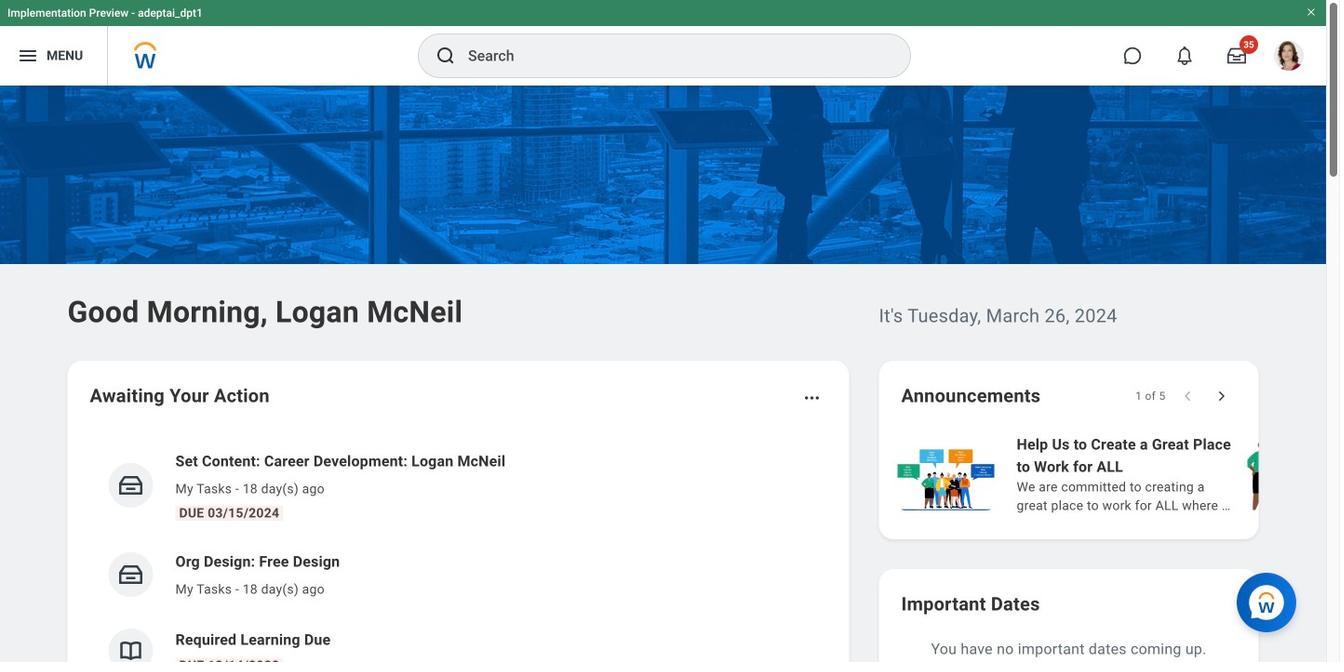 Task type: describe. For each thing, give the bounding box(es) containing it.
inbox image
[[117, 561, 145, 589]]

close environment banner image
[[1306, 7, 1317, 18]]

profile logan mcneil image
[[1274, 41, 1304, 75]]

inbox large image
[[1228, 47, 1246, 65]]

chevron left small image
[[1179, 387, 1197, 406]]

Search Workday  search field
[[468, 35, 872, 76]]

notifications large image
[[1175, 47, 1194, 65]]



Task type: locate. For each thing, give the bounding box(es) containing it.
0 horizontal spatial list
[[90, 436, 827, 663]]

1 horizontal spatial list
[[894, 432, 1340, 517]]

main content
[[0, 86, 1340, 663]]

chevron right small image
[[1212, 387, 1231, 406]]

list
[[894, 432, 1340, 517], [90, 436, 827, 663]]

justify image
[[17, 45, 39, 67]]

search image
[[435, 45, 457, 67]]

book open image
[[117, 637, 145, 663]]

status
[[1136, 389, 1166, 404]]

banner
[[0, 0, 1326, 86]]

related actions image
[[803, 389, 821, 408]]

inbox image
[[117, 472, 145, 500]]



Task type: vqa. For each thing, say whether or not it's contained in the screenshot.
top you
no



